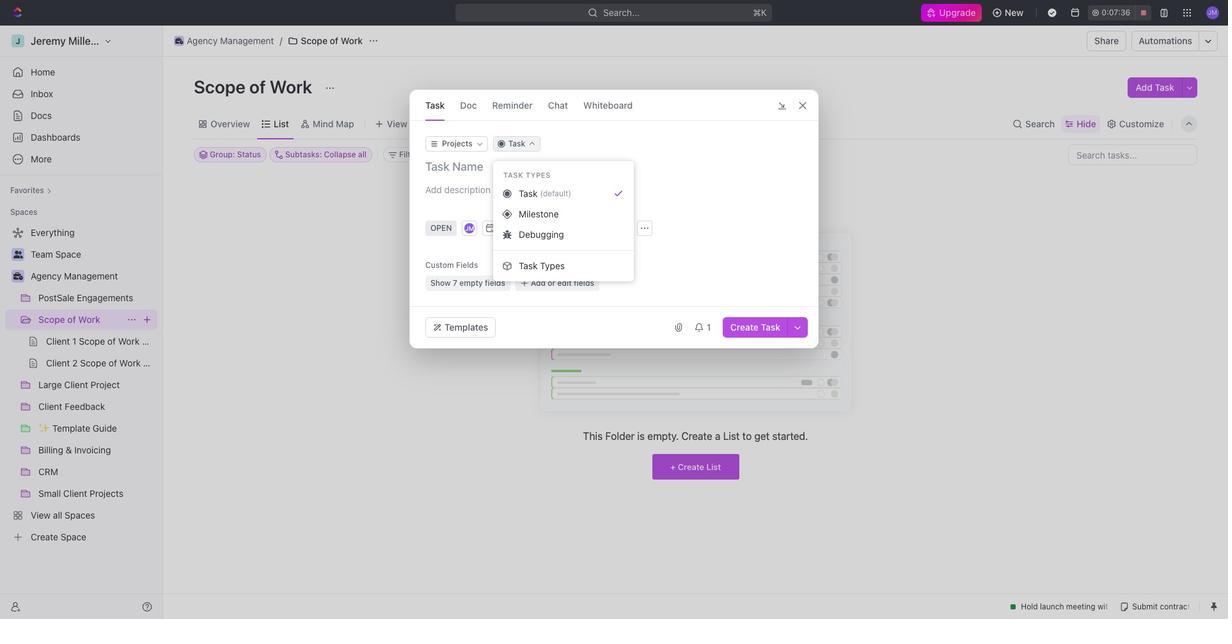 Task type: vqa. For each thing, say whether or not it's contained in the screenshot.
Settings associated with Workspace
no



Task type: locate. For each thing, give the bounding box(es) containing it.
1 horizontal spatial agency management link
[[171, 33, 277, 49]]

2 fields from the left
[[574, 278, 594, 288]]

mind
[[313, 118, 334, 129]]

1 vertical spatial agency management
[[31, 271, 118, 282]]

1 horizontal spatial agency management
[[187, 35, 274, 46]]

show 7 empty fields
[[431, 278, 505, 288]]

agency management link
[[171, 33, 277, 49], [31, 266, 155, 287]]

management inside sidebar navigation
[[64, 271, 118, 282]]

1 vertical spatial management
[[64, 271, 118, 282]]

1 horizontal spatial list
[[707, 462, 721, 472]]

1 horizontal spatial add
[[1136, 82, 1153, 93]]

types up 'task (default)'
[[526, 171, 551, 179]]

task types inside button
[[519, 260, 565, 271]]

0:07:36 button
[[1088, 5, 1152, 20]]

map
[[336, 118, 354, 129]]

inbox
[[31, 88, 53, 99]]

0 vertical spatial hide
[[1077, 118, 1097, 129]]

1 vertical spatial business time image
[[13, 273, 23, 280]]

fields
[[456, 260, 478, 270]]

0 horizontal spatial hide
[[515, 150, 532, 159]]

1 vertical spatial list
[[723, 431, 740, 442]]

management
[[220, 35, 274, 46], [64, 271, 118, 282]]

fields
[[485, 278, 505, 288], [574, 278, 594, 288]]

fields right empty
[[485, 278, 505, 288]]

scope of work inside sidebar navigation
[[38, 314, 100, 325]]

0 horizontal spatial agency
[[31, 271, 62, 282]]

Search tasks... text field
[[1069, 145, 1197, 164]]

custom
[[425, 260, 454, 270]]

hide inside dropdown button
[[1077, 118, 1097, 129]]

1 horizontal spatial fields
[[574, 278, 594, 288]]

1 vertical spatial task types
[[519, 260, 565, 271]]

tree inside sidebar navigation
[[5, 223, 157, 548]]

0 horizontal spatial work
[[78, 314, 100, 325]]

0 horizontal spatial agency management
[[31, 271, 118, 282]]

1 vertical spatial hide
[[515, 150, 532, 159]]

tree
[[5, 223, 157, 548]]

work
[[341, 35, 363, 46], [270, 76, 312, 97], [78, 314, 100, 325]]

milestone
[[519, 209, 559, 219]]

fields for show 7 empty fields
[[485, 278, 505, 288]]

customize button
[[1103, 115, 1168, 133]]

task types
[[504, 171, 551, 179], [519, 260, 565, 271]]

1 vertical spatial agency
[[31, 271, 62, 282]]

overview link
[[208, 115, 250, 133]]

business time image
[[175, 38, 183, 44], [13, 273, 23, 280]]

0 horizontal spatial list
[[274, 118, 289, 129]]

2 vertical spatial scope
[[38, 314, 65, 325]]

or
[[548, 278, 556, 288]]

0 vertical spatial work
[[341, 35, 363, 46]]

1 vertical spatial add
[[531, 278, 546, 288]]

1 vertical spatial create
[[682, 431, 713, 442]]

whiteboard button
[[584, 90, 633, 120]]

create inside button
[[731, 322, 759, 333]]

0 vertical spatial of
[[330, 35, 339, 46]]

0 vertical spatial scope
[[301, 35, 328, 46]]

task
[[1155, 82, 1175, 93], [425, 99, 445, 110], [508, 139, 525, 148], [504, 171, 524, 179], [519, 188, 538, 199], [519, 260, 538, 271], [761, 322, 781, 333]]

hide right search
[[1077, 118, 1097, 129]]

task (default)
[[519, 188, 571, 199]]

automations
[[1139, 35, 1193, 46]]

⌘k
[[754, 7, 767, 18]]

0 horizontal spatial scope
[[38, 314, 65, 325]]

list
[[274, 118, 289, 129], [723, 431, 740, 442], [707, 462, 721, 472]]

+
[[670, 462, 676, 472]]

1 fields from the left
[[485, 278, 505, 288]]

reminder button
[[492, 90, 533, 120]]

0 horizontal spatial fields
[[485, 278, 505, 288]]

0 vertical spatial types
[[526, 171, 551, 179]]

/
[[280, 35, 282, 46]]

1 horizontal spatial business time image
[[175, 38, 183, 44]]

empty.
[[648, 431, 679, 442]]

get
[[755, 431, 770, 442]]

1 vertical spatial of
[[249, 76, 266, 97]]

0 vertical spatial business time image
[[175, 38, 183, 44]]

doc
[[460, 99, 477, 110]]

of
[[330, 35, 339, 46], [249, 76, 266, 97], [67, 314, 76, 325]]

0 horizontal spatial of
[[67, 314, 76, 325]]

0 horizontal spatial agency management link
[[31, 266, 155, 287]]

add or edit fields button
[[516, 276, 599, 291]]

automations button
[[1133, 31, 1199, 51]]

task types down hide button
[[504, 171, 551, 179]]

home
[[31, 67, 55, 77]]

create task button
[[723, 317, 788, 338]]

0 vertical spatial add
[[1136, 82, 1153, 93]]

chat
[[548, 99, 568, 110]]

empty
[[460, 278, 483, 288]]

hide button
[[510, 147, 537, 163]]

types up or
[[540, 260, 565, 271]]

new button
[[987, 3, 1032, 23]]

1 vertical spatial scope of work link
[[38, 310, 122, 330]]

0:07:36
[[1102, 8, 1131, 17]]

2 horizontal spatial of
[[330, 35, 339, 46]]

dialog
[[409, 90, 819, 349]]

new
[[1005, 7, 1024, 18]]

show
[[431, 278, 451, 288]]

0 horizontal spatial scope of work link
[[38, 310, 122, 330]]

1 horizontal spatial of
[[249, 76, 266, 97]]

hide
[[1077, 118, 1097, 129], [515, 150, 532, 159]]

0 vertical spatial create
[[731, 322, 759, 333]]

agency inside sidebar navigation
[[31, 271, 62, 282]]

list right a at the right bottom of page
[[723, 431, 740, 442]]

add task button
[[1128, 77, 1182, 98]]

dashboards
[[31, 132, 80, 143]]

agency
[[187, 35, 218, 46], [31, 271, 62, 282]]

tree containing agency management
[[5, 223, 157, 548]]

add left or
[[531, 278, 546, 288]]

0 vertical spatial scope of work link
[[285, 33, 366, 49]]

add or edit fields
[[531, 278, 594, 288]]

hide up 'task (default)'
[[515, 150, 532, 159]]

0 horizontal spatial management
[[64, 271, 118, 282]]

task types up or
[[519, 260, 565, 271]]

0 horizontal spatial business time image
[[13, 273, 23, 280]]

fields right edit
[[574, 278, 594, 288]]

2 vertical spatial of
[[67, 314, 76, 325]]

1 horizontal spatial hide
[[1077, 118, 1097, 129]]

2 vertical spatial work
[[78, 314, 100, 325]]

scope
[[301, 35, 328, 46], [194, 76, 246, 97], [38, 314, 65, 325]]

customize
[[1120, 118, 1164, 129]]

scope inside sidebar navigation
[[38, 314, 65, 325]]

create
[[731, 322, 759, 333], [682, 431, 713, 442], [678, 462, 704, 472]]

edit
[[558, 278, 572, 288]]

1 vertical spatial types
[[540, 260, 565, 271]]

task inside dropdown button
[[508, 139, 525, 148]]

2 vertical spatial list
[[707, 462, 721, 472]]

Task Name text field
[[425, 159, 806, 175]]

1 vertical spatial scope of work
[[194, 76, 316, 97]]

hide inside button
[[515, 150, 532, 159]]

scope of work link
[[285, 33, 366, 49], [38, 310, 122, 330]]

1 horizontal spatial work
[[270, 76, 312, 97]]

mind map
[[313, 118, 354, 129]]

upgrade link
[[921, 4, 982, 22]]

of inside sidebar navigation
[[67, 314, 76, 325]]

list down a at the right bottom of page
[[707, 462, 721, 472]]

2 vertical spatial scope of work
[[38, 314, 100, 325]]

0 horizontal spatial add
[[531, 278, 546, 288]]

add up customize
[[1136, 82, 1153, 93]]

1 vertical spatial work
[[270, 76, 312, 97]]

add for add or edit fields
[[531, 278, 546, 288]]

bug image
[[503, 230, 512, 239]]

add inside dialog
[[531, 278, 546, 288]]

list left mind
[[274, 118, 289, 129]]

this folder is empty. create a list to get started.
[[583, 431, 808, 442]]

1 horizontal spatial agency
[[187, 35, 218, 46]]

scope of work
[[301, 35, 363, 46], [194, 76, 316, 97], [38, 314, 100, 325]]

+ create list
[[670, 462, 721, 472]]

types
[[526, 171, 551, 179], [540, 260, 565, 271]]

2 horizontal spatial scope
[[301, 35, 328, 46]]

agency management
[[187, 35, 274, 46], [31, 271, 118, 282]]

add
[[1136, 82, 1153, 93], [531, 278, 546, 288]]

0 vertical spatial agency management link
[[171, 33, 277, 49]]

1 vertical spatial scope
[[194, 76, 246, 97]]

1 horizontal spatial management
[[220, 35, 274, 46]]

hide button
[[1062, 115, 1100, 133]]

debugging button
[[498, 225, 629, 245]]

2 vertical spatial create
[[678, 462, 704, 472]]

fields inside button
[[574, 278, 594, 288]]



Task type: describe. For each thing, give the bounding box(es) containing it.
task button
[[425, 90, 445, 120]]

1 vertical spatial agency management link
[[31, 266, 155, 287]]

dashboards link
[[5, 127, 157, 148]]

overview
[[211, 118, 250, 129]]

fields for add or edit fields
[[574, 278, 594, 288]]

home link
[[5, 62, 157, 83]]

add task
[[1136, 82, 1175, 93]]

inbox link
[[5, 84, 157, 104]]

started.
[[772, 431, 808, 442]]

mind map link
[[310, 115, 354, 133]]

is
[[637, 431, 645, 442]]

1 horizontal spatial scope of work link
[[285, 33, 366, 49]]

0 vertical spatial management
[[220, 35, 274, 46]]

custom fields
[[425, 260, 478, 270]]

agency management inside tree
[[31, 271, 118, 282]]

business time image inside tree
[[13, 273, 23, 280]]

share
[[1095, 35, 1119, 46]]

share button
[[1087, 31, 1127, 51]]

chat button
[[548, 90, 568, 120]]

0 vertical spatial scope of work
[[301, 35, 363, 46]]

list link
[[271, 115, 289, 133]]

sidebar navigation
[[0, 26, 163, 619]]

folder
[[605, 431, 635, 442]]

favorites
[[10, 186, 44, 195]]

business time image inside agency management link
[[175, 38, 183, 44]]

0 vertical spatial agency management
[[187, 35, 274, 46]]

search
[[1026, 118, 1055, 129]]

task types button
[[498, 256, 629, 276]]

(default)
[[540, 189, 571, 198]]

types inside task types button
[[540, 260, 565, 271]]

0 vertical spatial list
[[274, 118, 289, 129]]

this
[[583, 431, 603, 442]]

create task
[[731, 322, 781, 333]]

docs
[[31, 110, 52, 121]]

add for add task
[[1136, 82, 1153, 93]]

a
[[715, 431, 721, 442]]

7
[[453, 278, 457, 288]]

docs link
[[5, 106, 157, 126]]

2 horizontal spatial work
[[341, 35, 363, 46]]

reminder
[[492, 99, 533, 110]]

to
[[743, 431, 752, 442]]

search...
[[604, 7, 640, 18]]

doc button
[[460, 90, 477, 120]]

dialog containing task
[[409, 90, 819, 349]]

spaces
[[10, 207, 37, 217]]

2 horizontal spatial list
[[723, 431, 740, 442]]

work inside sidebar navigation
[[78, 314, 100, 325]]

whiteboard
[[584, 99, 633, 110]]

search button
[[1009, 115, 1059, 133]]

debugging
[[519, 229, 564, 240]]

milestone button
[[498, 204, 629, 225]]

upgrade
[[939, 7, 976, 18]]

favorites button
[[5, 183, 57, 198]]

0 vertical spatial task types
[[504, 171, 551, 179]]

0 vertical spatial agency
[[187, 35, 218, 46]]

1 horizontal spatial scope
[[194, 76, 246, 97]]

task button
[[493, 136, 541, 152]]



